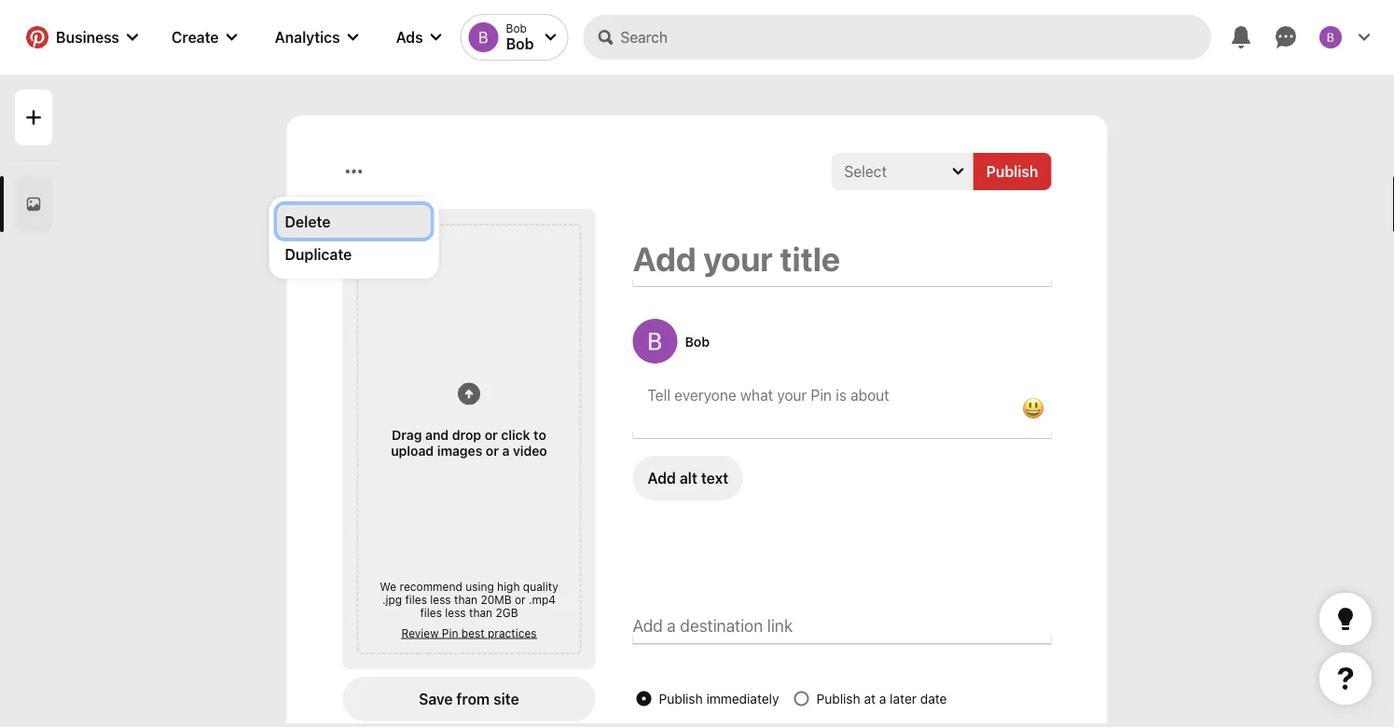 Task type: locate. For each thing, give the bounding box(es) containing it.
a
[[502, 443, 510, 458], [879, 692, 886, 707]]

publish right choose a board image
[[986, 163, 1039, 180]]

high
[[497, 580, 520, 593]]

files up review
[[420, 606, 442, 619]]

add an image or video image
[[458, 383, 480, 405]]

drop
[[452, 428, 481, 443]]

Search text field
[[621, 15, 1212, 60]]

than left 20
[[454, 593, 478, 606]]

1 vertical spatial a
[[879, 692, 886, 707]]

0 horizontal spatial publish
[[659, 692, 703, 707]]

publish inside button
[[986, 163, 1039, 180]]

text
[[701, 470, 729, 487]]

business badge dropdown menu button image
[[127, 32, 138, 43]]

bob inside bob bob
[[506, 22, 527, 35]]

later
[[890, 692, 917, 707]]

date
[[920, 692, 947, 707]]

files inside mb or .mp4 files less than
[[420, 606, 442, 619]]

business button
[[15, 15, 149, 60]]

a inside drag and drop or click to upload images or a video
[[502, 443, 510, 458]]

immediately
[[706, 692, 779, 707]]

using
[[466, 580, 494, 593]]

publish left at
[[817, 692, 861, 707]]

than
[[454, 593, 478, 606], [469, 606, 493, 619]]

files
[[405, 593, 427, 606], [420, 606, 442, 619]]

.mp4
[[529, 593, 556, 606]]

save from site
[[419, 691, 519, 708]]

bob for bob bob
[[506, 22, 527, 35]]

and
[[425, 428, 449, 443]]

create button
[[157, 15, 252, 60]]

a right at
[[879, 692, 886, 707]]

or
[[485, 428, 498, 443], [486, 443, 499, 458], [515, 593, 526, 606]]

publish
[[986, 163, 1039, 180], [659, 692, 703, 707], [817, 692, 861, 707]]

publish button
[[973, 153, 1052, 190]]

less
[[430, 593, 451, 606], [445, 606, 466, 619]]

ads
[[396, 28, 423, 46]]

images
[[437, 443, 482, 458]]

publish left the immediately
[[659, 692, 703, 707]]

bob image
[[469, 22, 499, 52], [1320, 26, 1342, 48]]

2
[[496, 606, 502, 619]]

2 horizontal spatial publish
[[986, 163, 1039, 180]]

bob avatar link image
[[633, 319, 678, 364]]

ads button
[[381, 15, 457, 60]]

mb or .mp4 files less than
[[420, 593, 556, 619]]

Tell everyone what your Pin is about field
[[648, 386, 999, 404]]

save from site button
[[343, 677, 596, 722]]

from
[[457, 691, 490, 708]]

alt
[[680, 470, 698, 487]]

than left 2
[[469, 606, 493, 619]]

video
[[513, 443, 547, 458]]

add alt text
[[648, 470, 729, 487]]

publish for publish immediately
[[659, 692, 703, 707]]

add alt text button
[[633, 456, 744, 501]]

best
[[462, 627, 485, 640]]

delete
[[285, 213, 331, 230]]

1 horizontal spatial publish
[[817, 692, 861, 707]]

0 horizontal spatial a
[[502, 443, 510, 458]]

or inside mb or .mp4 files less than
[[515, 593, 526, 606]]

drag and drop or click to upload images or a video
[[391, 428, 547, 458]]

a left the video
[[502, 443, 510, 458]]

we recommend using high quality .jpg files less than
[[380, 580, 558, 606]]

select
[[845, 163, 887, 180]]

0 vertical spatial a
[[502, 443, 510, 458]]

files right .jpg
[[405, 593, 427, 606]]

select button
[[831, 153, 973, 190]]

publish for publish at a later date
[[817, 692, 861, 707]]

than inside we recommend using high quality .jpg files less than
[[454, 593, 478, 606]]

analytics
[[275, 28, 340, 46]]

bob
[[506, 22, 527, 35], [506, 35, 534, 53], [685, 334, 710, 349]]



Task type: vqa. For each thing, say whether or not it's contained in the screenshot.
Fold
no



Task type: describe. For each thing, give the bounding box(es) containing it.
publish for publish
[[986, 163, 1039, 180]]

1 horizontal spatial bob image
[[1320, 26, 1342, 48]]

create
[[172, 28, 219, 46]]

site
[[494, 691, 519, 708]]

less inside mb or .mp4 files less than
[[445, 606, 466, 619]]

empty pin image
[[26, 197, 41, 212]]

publish immediately
[[659, 692, 779, 707]]

drag
[[392, 428, 422, 443]]

.jpg
[[382, 593, 402, 606]]

search icon image
[[598, 30, 613, 45]]

review
[[401, 627, 439, 640]]

analytics button
[[260, 15, 374, 60]]

bob bob
[[506, 22, 534, 53]]

primary navigation header navigation
[[11, 4, 1383, 71]]

0 horizontal spatial bob image
[[469, 22, 499, 52]]

bob for bob
[[685, 334, 710, 349]]

1 horizontal spatial a
[[879, 692, 886, 707]]

create new pin image
[[26, 110, 41, 125]]

gb
[[502, 606, 518, 619]]

😃 button
[[1014, 390, 1052, 427]]

click
[[501, 428, 530, 443]]

pin
[[442, 627, 458, 640]]

save
[[419, 691, 453, 708]]

practices
[[488, 627, 537, 640]]

to
[[534, 428, 546, 443]]

pinterest image
[[26, 26, 48, 48]]

upload
[[391, 443, 434, 458]]

review pin best practices link
[[373, 627, 566, 640]]

files inside we recommend using high quality .jpg files less than
[[405, 593, 427, 606]]

recommend
[[400, 580, 462, 593]]

mb
[[495, 593, 512, 606]]

publish at a later date
[[817, 692, 947, 707]]

Add a destination link text field
[[633, 616, 1052, 637]]

add
[[648, 470, 676, 487]]

review pin best practices
[[401, 627, 537, 640]]

quality
[[523, 580, 558, 593]]

than inside mb or .mp4 files less than
[[469, 606, 493, 619]]

2 gb
[[496, 606, 518, 619]]

at
[[864, 692, 876, 707]]

business
[[56, 28, 119, 46]]

20
[[481, 593, 495, 606]]

delete menu item
[[277, 205, 430, 238]]

choose a board image
[[953, 166, 964, 177]]

😃
[[1022, 395, 1044, 421]]

we
[[380, 580, 397, 593]]

account switcher arrow icon image
[[545, 32, 556, 43]]

less inside we recommend using high quality .jpg files less than
[[430, 593, 451, 606]]

duplicate
[[285, 245, 352, 263]]

Add your title text field
[[633, 239, 1052, 279]]



